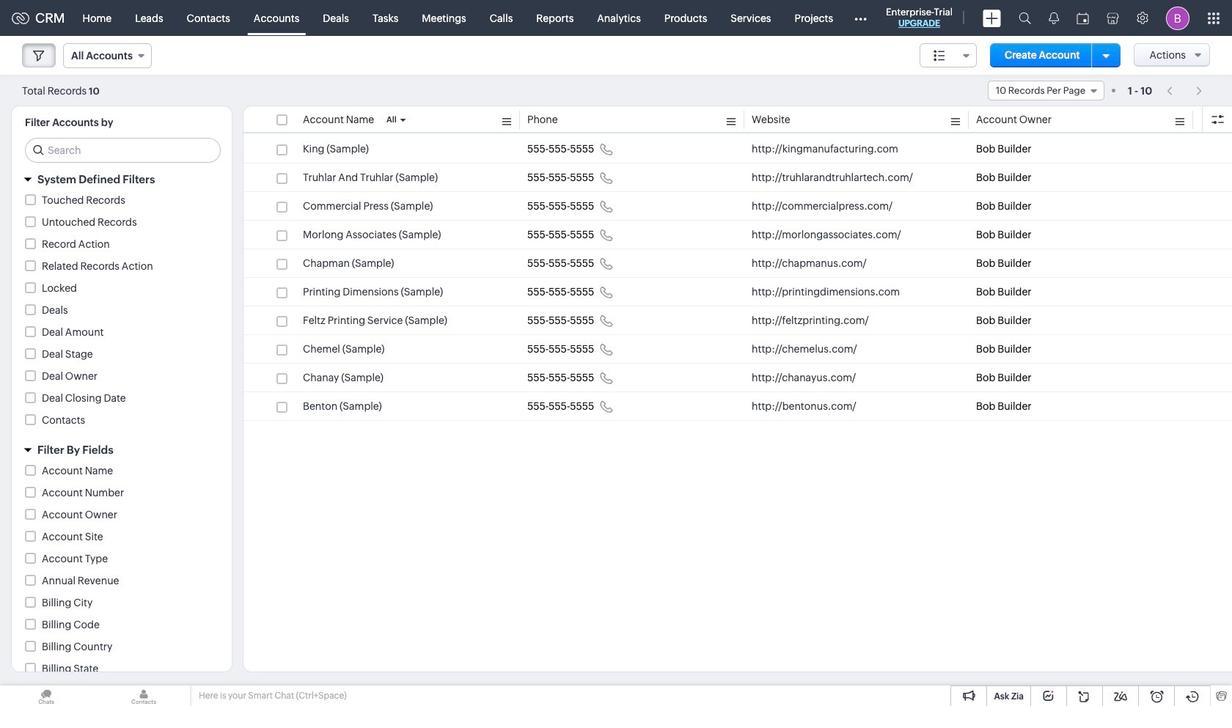Task type: vqa. For each thing, say whether or not it's contained in the screenshot.
Contacts IMAGE
yes



Task type: describe. For each thing, give the bounding box(es) containing it.
chats image
[[0, 686, 92, 707]]

search image
[[1019, 12, 1032, 24]]

Other Modules field
[[845, 6, 877, 30]]

signals element
[[1041, 0, 1068, 36]]

calendar image
[[1077, 12, 1090, 24]]

Search text field
[[26, 139, 220, 162]]

size image
[[934, 49, 946, 62]]

create menu element
[[974, 0, 1010, 36]]

profile element
[[1158, 0, 1199, 36]]



Task type: locate. For each thing, give the bounding box(es) containing it.
row group
[[244, 135, 1233, 421]]

logo image
[[12, 12, 29, 24]]

search element
[[1010, 0, 1041, 36]]

None field
[[63, 43, 152, 68], [920, 43, 977, 68], [988, 81, 1105, 101], [63, 43, 152, 68], [988, 81, 1105, 101]]

create menu image
[[983, 9, 1002, 27]]

signals image
[[1049, 12, 1060, 24]]

contacts image
[[98, 686, 190, 707]]

navigation
[[1160, 80, 1211, 101]]

profile image
[[1167, 6, 1190, 30]]

none field size
[[920, 43, 977, 68]]



